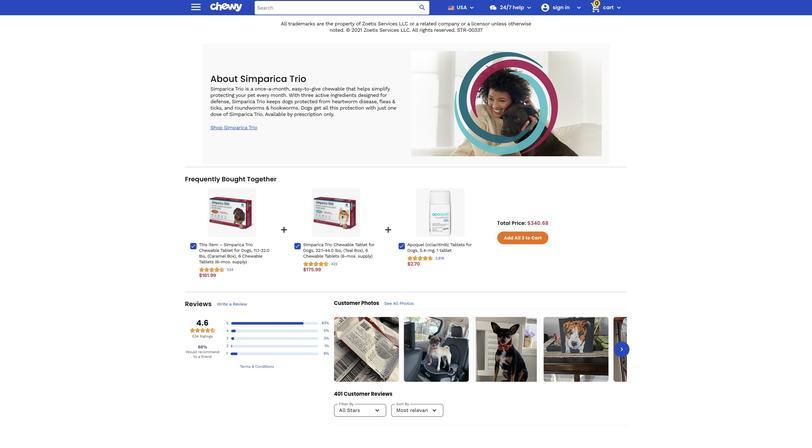 Task type: locate. For each thing, give the bounding box(es) containing it.
trio down every
[[256, 99, 265, 105]]

0 horizontal spatial &
[[252, 364, 254, 369]]

0 horizontal spatial or
[[410, 21, 414, 27]]

22.0
[[261, 248, 269, 253]]

& right terms
[[252, 364, 254, 369]]

0 horizontal spatial (6-
[[215, 259, 221, 264]]

lbs, inside simparica trio chewable tablet for dogs, 11.1-22.0 lbs, (caramel box), 6 chewable tablets (6-mos. supply)
[[199, 254, 206, 259]]

rights
[[420, 27, 433, 33]]

services left llc
[[378, 21, 398, 27]]

Product search field
[[255, 1, 430, 14]]

1 horizontal spatial reviews
[[371, 390, 393, 398]]

1 horizontal spatial of
[[356, 21, 361, 27]]

1 vertical spatial of
[[223, 111, 228, 117]]

three
[[301, 92, 314, 98]]

0 horizontal spatial 6
[[238, 254, 241, 259]]

–
[[220, 242, 222, 247]]

of down and in the left of the page
[[223, 111, 228, 117]]

trio right –
[[245, 242, 253, 247]]

dose
[[210, 111, 222, 117]]

$340.68
[[528, 220, 549, 227]]

box), inside 'simparica trio chewable tablet for dogs, 22.1-44.0 lbs, (teal box), 6 chewable tablets (6-mos. supply)'
[[354, 248, 364, 253]]

the
[[326, 21, 333, 27]]

supply) for (teal
[[358, 254, 373, 259]]

0 horizontal spatial reviews
[[185, 299, 212, 308]]

dogs, inside simparica trio chewable tablet for dogs, 11.1-22.0 lbs, (caramel box), 6 chewable tablets (6-mos. supply)
[[241, 248, 252, 253]]

3 inside button
[[522, 235, 525, 241]]

0 horizontal spatial tablet
[[220, 248, 233, 253]]

heartworm
[[332, 99, 358, 105]]

chewable down 11.1-
[[242, 254, 262, 259]]

1 horizontal spatial 1
[[437, 248, 438, 253]]

1 vertical spatial lbs,
[[199, 254, 206, 259]]

tablets down (caramel
[[199, 259, 214, 264]]

0 horizontal spatial to
[[193, 354, 197, 359]]

simparica up protecting
[[210, 86, 234, 92]]

str-
[[457, 27, 469, 33]]

mos. inside simparica trio chewable tablet for dogs, 11.1-22.0 lbs, (caramel box), 6 chewable tablets (6-mos. supply)
[[221, 259, 231, 264]]

0 horizontal spatial lbs,
[[199, 254, 206, 259]]

tablet
[[440, 248, 452, 253]]

delivery was 5 days late and arrived crumpled. image
[[334, 317, 399, 382]]

disease,
[[359, 99, 378, 105]]

5.4-
[[420, 248, 428, 253]]

this
[[330, 105, 338, 111]]

are
[[317, 21, 324, 27]]

2 dogs, from the left
[[303, 248, 314, 253]]

2 list item from the left
[[404, 317, 469, 382]]

to inside 88% would recommend to a friend
[[193, 354, 197, 359]]

1 vertical spatial supply)
[[232, 259, 247, 264]]

1 vertical spatial customer
[[344, 390, 370, 398]]

1 horizontal spatial tablets
[[325, 254, 339, 259]]

box), for (caramel
[[227, 254, 237, 259]]

zoetis right 2021
[[364, 27, 378, 33]]

customer photos
[[334, 299, 379, 307]]

list
[[334, 317, 679, 382]]

1 list item from the left
[[334, 317, 399, 382]]

chewable
[[322, 86, 345, 92]]

0 horizontal spatial supply)
[[232, 259, 247, 264]]

to down would
[[193, 354, 197, 359]]

1%
[[325, 344, 329, 348]]

1 vertical spatial reviews
[[371, 390, 393, 398]]

24/7 help link
[[487, 0, 524, 15]]

to inside 'add all 3 to cart' button
[[526, 235, 531, 241]]

of up 2021
[[356, 21, 361, 27]]

ticks,
[[210, 105, 223, 111]]

box),
[[354, 248, 364, 253], [227, 254, 237, 259]]

0 vertical spatial 6
[[365, 248, 368, 253]]

dogs,
[[241, 248, 252, 253], [303, 248, 314, 253], [407, 248, 419, 253]]

0 vertical spatial of
[[356, 21, 361, 27]]

401 customer reviews
[[334, 390, 393, 398]]

6 right (teal
[[365, 248, 368, 253]]

usa button
[[446, 0, 476, 15]]

©
[[346, 27, 350, 33]]

chewable up (teal
[[334, 242, 354, 247]]

(6- inside 'simparica trio chewable tablet for dogs, 22.1-44.0 lbs, (teal box), 6 chewable tablets (6-mos. supply)'
[[341, 254, 347, 259]]

chewable down 22.1-
[[303, 254, 323, 259]]

0 horizontal spatial 534
[[192, 334, 199, 339]]

0 vertical spatial box),
[[354, 248, 364, 253]]

dogs, left 22.1-
[[303, 248, 314, 253]]

simparica up once-
[[240, 73, 287, 85]]

(6- for (caramel
[[215, 259, 221, 264]]

tablets up tablet
[[450, 242, 465, 247]]

1 vertical spatial 534
[[192, 334, 199, 339]]

0 vertical spatial 3
[[522, 235, 525, 241]]

1 dogs, from the left
[[241, 248, 252, 253]]

licensor
[[472, 21, 490, 27]]

2 frequently bought together image from the left
[[313, 190, 359, 236]]

to left cart
[[526, 235, 531, 241]]

mos. inside 'simparica trio chewable tablet for dogs, 22.1-44.0 lbs, (teal box), 6 chewable tablets (6-mos. supply)'
[[347, 254, 357, 259]]

this item –
[[199, 242, 224, 247]]

3 list item from the left
[[474, 317, 539, 382]]

cart
[[532, 235, 542, 241]]

mos. down (teal
[[347, 254, 357, 259]]

tablet inside 'simparica trio chewable tablet for dogs, 22.1-44.0 lbs, (teal box), 6 chewable tablets (6-mos. supply)'
[[355, 242, 368, 247]]

from
[[319, 99, 330, 105]]

dogs, left 11.1-
[[241, 248, 252, 253]]

0 vertical spatial services
[[378, 21, 398, 27]]

$175.99
[[303, 267, 321, 273]]

simparica up 22.1-
[[303, 242, 324, 247]]

534 down simparica trio chewable tablet for dogs, 11.1-22.0 lbs, (caramel box), 6 chewable tablets (6-mos. supply)
[[227, 267, 233, 272]]

Search text field
[[255, 1, 430, 14]]

1 vertical spatial zoetis
[[364, 27, 378, 33]]

0 horizontal spatial 1
[[226, 351, 228, 356]]

1 horizontal spatial photos
[[400, 301, 414, 306]]

2 horizontal spatial tablets
[[450, 242, 465, 247]]

88% would recommend to a friend
[[186, 344, 219, 359]]

by
[[287, 111, 293, 117]]

lbs, right 44.0
[[335, 248, 342, 253]]

list item
[[334, 317, 399, 382], [404, 317, 469, 382], [474, 317, 539, 382], [544, 317, 609, 382], [614, 317, 679, 382]]

box), right (caramel
[[227, 254, 237, 259]]

terms & conditions link
[[185, 364, 329, 369]]

tablet
[[355, 242, 368, 247], [220, 248, 233, 253]]

frequently bought together image
[[209, 190, 255, 236], [313, 190, 359, 236], [417, 190, 463, 236]]

simparica inside simparica trio chewable tablet for dogs, 11.1-22.0 lbs, (caramel box), 6 chewable tablets (6-mos. supply)
[[224, 242, 244, 247]]

tablets for simparica trio chewable tablet for dogs, 22.1-44.0 lbs, (teal box), 6 chewable tablets (6-mos. supply)
[[325, 254, 339, 259]]

1 horizontal spatial tablet
[[355, 242, 368, 247]]

1 vertical spatial to
[[193, 354, 197, 359]]

account menu image
[[575, 4, 583, 11]]

88%
[[198, 344, 207, 349]]

a left related
[[416, 21, 419, 27]]

tablets inside apoquel (oclacitinib) tablets for dogs, 5.4-mg, 1 tablet
[[450, 242, 465, 247]]

tablets inside 'simparica trio chewable tablet for dogs, 22.1-44.0 lbs, (teal box), 6 chewable tablets (6-mos. supply)'
[[325, 254, 339, 259]]

all right see
[[393, 301, 398, 306]]

all left 'trademarks'
[[281, 21, 287, 27]]

simparica down your
[[232, 99, 255, 105]]

1
[[437, 248, 438, 253], [226, 351, 228, 356]]

mos. down (caramel
[[221, 259, 231, 264]]

6 right (caramel
[[238, 254, 241, 259]]

fleas
[[380, 99, 391, 105]]

trio
[[290, 73, 306, 85], [235, 86, 244, 92], [256, 99, 265, 105], [249, 125, 257, 131], [245, 242, 253, 247], [325, 242, 332, 247]]

or up str-
[[461, 21, 466, 27]]

24/7
[[500, 4, 512, 11]]

or
[[410, 21, 414, 27], [461, 21, 466, 27]]

add all 3 to cart
[[504, 235, 542, 241]]

tablets down 44.0
[[325, 254, 339, 259]]

0 horizontal spatial box),
[[227, 254, 237, 259]]

sign in link
[[538, 0, 574, 15]]

1 down 2
[[226, 351, 228, 356]]

mos.
[[347, 254, 357, 259], [221, 259, 231, 264]]

0 horizontal spatial 3
[[226, 336, 228, 341]]

1 down "(oclacitinib)"
[[437, 248, 438, 253]]

1 horizontal spatial frequently bought together image
[[313, 190, 359, 236]]

for
[[380, 92, 387, 98], [369, 242, 375, 247], [466, 242, 472, 247], [234, 248, 240, 253]]

& down keeps
[[266, 105, 269, 111]]

dogs, down apoquel
[[407, 248, 419, 253]]

help
[[513, 4, 524, 11]]

3 left cart
[[522, 235, 525, 241]]

1 vertical spatial tablets
[[325, 254, 339, 259]]

photos left see
[[361, 299, 379, 307]]

supply) inside 'simparica trio chewable tablet for dogs, 22.1-44.0 lbs, (teal box), 6 chewable tablets (6-mos. supply)'
[[358, 254, 373, 259]]

see
[[384, 301, 392, 306]]

0 vertical spatial tablet
[[355, 242, 368, 247]]

1 vertical spatial mos.
[[221, 259, 231, 264]]

box), inside simparica trio chewable tablet for dogs, 11.1-22.0 lbs, (caramel box), 6 chewable tablets (6-mos. supply)
[[227, 254, 237, 259]]

$161.99 text field
[[199, 272, 216, 279]]

(6- down (teal
[[341, 254, 347, 259]]

simparica down the roundworms
[[229, 111, 253, 117]]

534 left ratings
[[192, 334, 199, 339]]

tablets inside simparica trio chewable tablet for dogs, 11.1-22.0 lbs, (caramel box), 6 chewable tablets (6-mos. supply)
[[199, 259, 214, 264]]

0 vertical spatial to
[[526, 235, 531, 241]]

easy-
[[292, 86, 304, 92]]

for inside simparica trio chewable tablet for dogs, 11.1-22.0 lbs, (caramel box), 6 chewable tablets (6-mos. supply)
[[234, 248, 240, 253]]

tablet inside simparica trio chewable tablet for dogs, 11.1-22.0 lbs, (caramel box), 6 chewable tablets (6-mos. supply)
[[220, 248, 233, 253]]

a inside 88% would recommend to a friend
[[198, 354, 200, 359]]

2 horizontal spatial dogs,
[[407, 248, 419, 253]]

(6- inside simparica trio chewable tablet for dogs, 11.1-22.0 lbs, (caramel box), 6 chewable tablets (6-mos. supply)
[[215, 259, 221, 264]]

6 inside 'simparica trio chewable tablet for dogs, 22.1-44.0 lbs, (teal box), 6 chewable tablets (6-mos. supply)'
[[365, 248, 368, 253]]

a right write at the bottom of the page
[[229, 302, 231, 307]]

1 horizontal spatial supply)
[[358, 254, 373, 259]]

1 vertical spatial tablet
[[220, 248, 233, 253]]

1 vertical spatial (6-
[[215, 259, 221, 264]]

with
[[366, 105, 376, 111]]

0 vertical spatial 1
[[437, 248, 438, 253]]

a left friend
[[198, 354, 200, 359]]

chewable down this item –
[[199, 248, 219, 253]]

1 vertical spatial box),
[[227, 254, 237, 259]]

trio down trio.
[[249, 125, 257, 131]]

a right "is"
[[251, 86, 253, 92]]

simparica
[[240, 73, 287, 85], [210, 86, 234, 92], [232, 99, 255, 105], [229, 111, 253, 117], [224, 125, 247, 131], [224, 242, 244, 247], [303, 242, 324, 247]]

2 horizontal spatial frequently bought together image
[[417, 190, 463, 236]]

chewable
[[334, 242, 354, 247], [199, 248, 219, 253], [242, 254, 262, 259], [303, 254, 323, 259]]

is
[[245, 86, 249, 92]]

photos right see
[[400, 301, 414, 306]]

0 horizontal spatial dogs,
[[241, 248, 252, 253]]

6 inside simparica trio chewable tablet for dogs, 11.1-22.0 lbs, (caramel box), 6 chewable tablets (6-mos. supply)
[[238, 254, 241, 259]]

1 horizontal spatial box),
[[354, 248, 364, 253]]

helps
[[357, 86, 370, 92]]

24/7 help
[[500, 4, 524, 11]]

0 horizontal spatial frequently bought together image
[[209, 190, 255, 236]]

$175.99 text field
[[303, 267, 321, 273]]

0 horizontal spatial tablets
[[199, 259, 214, 264]]

3 frequently bought together image from the left
[[417, 190, 463, 236]]

8%
[[324, 351, 329, 356]]

0 horizontal spatial mos.
[[221, 259, 231, 264]]

for inside 'simparica trio chewable tablet for dogs, 22.1-44.0 lbs, (teal box), 6 chewable tablets (6-mos. supply)'
[[369, 242, 375, 247]]

44.0
[[325, 248, 334, 253]]

1 horizontal spatial 6
[[365, 248, 368, 253]]

simparica right –
[[224, 242, 244, 247]]

box), for (teal
[[354, 248, 364, 253]]

a
[[416, 21, 419, 27], [467, 21, 470, 27], [251, 86, 253, 92], [229, 302, 231, 307], [198, 354, 200, 359]]

just
[[378, 105, 386, 111]]

prescription
[[294, 111, 322, 117]]

(6- down (caramel
[[215, 259, 221, 264]]

0 vertical spatial supply)
[[358, 254, 373, 259]]

mg,
[[428, 248, 435, 253]]

to
[[526, 235, 531, 241], [193, 354, 197, 359]]

zoetis right property
[[362, 21, 376, 27]]

lbs, inside 'simparica trio chewable tablet for dogs, 22.1-44.0 lbs, (teal box), 6 chewable tablets (6-mos. supply)'
[[335, 248, 342, 253]]

get
[[314, 105, 321, 111]]

grandbaby image
[[544, 317, 609, 382]]

add
[[504, 235, 514, 241]]

3 up 2
[[226, 336, 228, 341]]

dogs, inside 'simparica trio chewable tablet for dogs, 22.1-44.0 lbs, (teal box), 6 chewable tablets (6-mos. supply)'
[[303, 248, 314, 253]]

llc.
[[401, 27, 411, 33]]

0 horizontal spatial of
[[223, 111, 228, 117]]

dogs, inside apoquel (oclacitinib) tablets for dogs, 5.4-mg, 1 tablet
[[407, 248, 419, 253]]

1 vertical spatial 6
[[238, 254, 241, 259]]

3 dogs, from the left
[[407, 248, 419, 253]]

2 vertical spatial &
[[252, 364, 254, 369]]

frequently bought together image for $2.70
[[417, 190, 463, 236]]

(6- for (teal
[[341, 254, 347, 259]]

0 vertical spatial &
[[392, 99, 395, 105]]

0 vertical spatial (6-
[[341, 254, 347, 259]]

in
[[565, 4, 570, 11]]

mos. for (caramel
[[221, 259, 231, 264]]

simparica trio chewable tablet for dogs, 22.1-44.0 lbs, (teal box), 6 chewable tablets (6-mos. supply) link
[[303, 242, 378, 259]]

menu image
[[468, 4, 476, 11]]

write
[[217, 302, 228, 307]]

this
[[199, 242, 207, 247]]

see all photos
[[384, 301, 414, 306]]

about
[[210, 73, 238, 85]]

related
[[420, 21, 437, 27]]

6 for (caramel
[[238, 254, 241, 259]]

or right llc
[[410, 21, 414, 27]]

2 vertical spatial tablets
[[199, 259, 214, 264]]

1 vertical spatial &
[[266, 105, 269, 111]]

write a review link
[[217, 301, 247, 307]]

0 vertical spatial tablets
[[450, 242, 465, 247]]

1 horizontal spatial or
[[461, 21, 466, 27]]

ingredients
[[331, 92, 356, 98]]

box), right (teal
[[354, 248, 364, 253]]

0 vertical spatial zoetis
[[362, 21, 376, 27]]

trio up 44.0
[[325, 242, 332, 247]]

1 horizontal spatial lbs,
[[335, 248, 342, 253]]

1 horizontal spatial (6-
[[341, 254, 347, 259]]

1 horizontal spatial 534
[[227, 267, 233, 272]]

supply) inside simparica trio chewable tablet for dogs, 11.1-22.0 lbs, (caramel box), 6 chewable tablets (6-mos. supply)
[[232, 259, 247, 264]]

lbs, for (caramel
[[199, 254, 206, 259]]

lbs, down this
[[199, 254, 206, 259]]

1 horizontal spatial dogs,
[[303, 248, 314, 253]]

one
[[388, 105, 396, 111]]

0 vertical spatial mos.
[[347, 254, 357, 259]]

services left llc.
[[380, 27, 399, 33]]

1 horizontal spatial to
[[526, 235, 531, 241]]

5 list item from the left
[[614, 317, 679, 382]]

1 vertical spatial 3
[[226, 336, 228, 341]]

0 vertical spatial 534
[[227, 267, 233, 272]]

1 horizontal spatial 3
[[522, 235, 525, 241]]

6 for (teal
[[365, 248, 368, 253]]

shop
[[210, 125, 223, 131]]

dogs, for 22.1-
[[303, 248, 314, 253]]

0 vertical spatial lbs,
[[335, 248, 342, 253]]

& up one
[[392, 99, 395, 105]]

1 horizontal spatial mos.
[[347, 254, 357, 259]]

shop simparica trio
[[210, 125, 257, 131]]

2 or from the left
[[461, 21, 466, 27]]



Task type: describe. For each thing, give the bounding box(es) containing it.
bought
[[222, 175, 246, 184]]

price:
[[512, 220, 526, 227]]

terms & conditions
[[240, 364, 274, 369]]

pet
[[248, 92, 255, 98]]

month,
[[274, 86, 290, 92]]

to for a
[[193, 354, 197, 359]]

1 horizontal spatial &
[[266, 105, 269, 111]]

unless
[[491, 21, 507, 27]]

simparica trio chewable tablet for dogs, 11.1-22.0 lbs, (caramel box), 6 chewable tablets (6-mos. supply)
[[199, 242, 269, 264]]

cart link
[[588, 0, 614, 15]]

0 vertical spatial customer
[[334, 299, 360, 307]]

apoquel (oclacitinib) tablets for dogs, 5.4-mg, 1 tablet link
[[407, 242, 482, 253]]

of inside 'all trademarks are the property of zoetis services llc or a related company or a licensor unless otherwise noted. © 2021 zoetis services llc. all rights reserved. str-00337'
[[356, 21, 361, 27]]

trio inside simparica trio chewable tablet for dogs, 11.1-22.0 lbs, (caramel box), 6 chewable tablets (6-mos. supply)
[[245, 242, 253, 247]]

every
[[257, 92, 269, 98]]

all right llc.
[[412, 27, 418, 33]]

1 vertical spatial 1
[[226, 351, 228, 356]]

frequently bought together
[[185, 175, 277, 184]]

with
[[289, 92, 300, 98]]

tablet for (caramel
[[220, 248, 233, 253]]

534 for 534
[[227, 267, 233, 272]]

menu image
[[190, 0, 202, 13]]

keeps
[[267, 99, 280, 105]]

roundworms
[[235, 105, 264, 111]]

22.1-
[[316, 248, 325, 253]]

3%
[[324, 336, 329, 341]]

to-
[[304, 86, 312, 92]]

chewy support image
[[489, 3, 498, 12]]

2,818
[[435, 256, 444, 260]]

month.
[[271, 92, 287, 98]]

cart menu image
[[615, 4, 623, 11]]

protected
[[295, 99, 318, 105]]

mos. for (teal
[[347, 254, 357, 259]]

apoquel
[[407, 242, 424, 247]]

$2.70 text field
[[407, 261, 420, 267]]

lbs, for (teal
[[335, 248, 342, 253]]

reserved.
[[434, 27, 456, 33]]

cart
[[603, 4, 614, 11]]

5
[[226, 321, 228, 325]]

0 horizontal spatial photos
[[361, 299, 379, 307]]

only.
[[324, 111, 334, 117]]

write a review
[[217, 302, 247, 307]]

once-
[[255, 86, 268, 92]]

for inside about simparica trio simparica trio is a once-a-month, easy-to-give chewable that helps simplify protecting your pet every month. with three active ingredients designed for defense, simparica trio keeps dogs protected from heartworm disease, fleas & ticks, and roundworms & hookworms. dogs get all this protection with just one dose of simparica trio. available by prescription only.
[[380, 92, 387, 98]]

shop simparica trio link
[[210, 121, 257, 134]]

2 horizontal spatial &
[[392, 99, 395, 105]]

$2.70
[[407, 261, 420, 267]]

1 vertical spatial services
[[380, 27, 399, 33]]

designed
[[358, 92, 379, 98]]

together
[[247, 175, 277, 184]]

noted.
[[330, 27, 345, 33]]

00337
[[469, 27, 483, 33]]

simparica trio chewable tablet for dogs, 22.1-44.0 lbs, (teal box), 6 chewable tablets (6-mos. supply)
[[303, 242, 375, 259]]

(caramel
[[208, 254, 226, 259]]

all
[[323, 105, 328, 111]]

trio inside 'simparica trio chewable tablet for dogs, 22.1-44.0 lbs, (teal box), 6 chewable tablets (6-mos. supply)'
[[325, 242, 332, 247]]

company
[[438, 21, 460, 27]]

1 frequently bought together image from the left
[[209, 190, 255, 236]]

trio up easy-
[[290, 73, 306, 85]]

see all photos button
[[384, 300, 414, 306]]

5%
[[324, 329, 329, 333]]

all right add
[[515, 235, 521, 241]]

a inside about simparica trio simparica trio is a once-a-month, easy-to-give chewable that helps simplify protecting your pet every month. with three active ingredients designed for defense, simparica trio keeps dogs protected from heartworm disease, fleas & ticks, and roundworms & hookworms. dogs get all this protection with just one dose of simparica trio. available by prescription only.
[[251, 86, 253, 92]]

dogs
[[301, 105, 312, 111]]

frequently bought together image for $175.99
[[313, 190, 359, 236]]

review
[[233, 302, 247, 307]]

1 inside apoquel (oclacitinib) tablets for dogs, 5.4-mg, 1 tablet
[[437, 248, 438, 253]]

$161.99
[[199, 272, 216, 278]]

trio.
[[254, 111, 264, 117]]

help menu image
[[526, 4, 533, 11]]

(oclacitinib)
[[426, 242, 449, 247]]

hookworms.
[[271, 105, 299, 111]]

terms
[[240, 364, 251, 369]]

that
[[346, 86, 356, 92]]

would
[[186, 350, 197, 354]]

a up str-
[[467, 21, 470, 27]]

give
[[312, 86, 321, 92]]

about simparica trio simparica trio is a once-a-month, easy-to-give chewable that helps simplify protecting your pet every month. with three active ingredients designed for defense, simparica trio keeps dogs protected from heartworm disease, fleas & ticks, and roundworms & hookworms. dogs get all this protection with just one dose of simparica trio. available by prescription only.
[[210, 73, 396, 117]]

11.1-
[[254, 248, 261, 253]]

frequently
[[185, 175, 220, 184]]

of inside about simparica trio simparica trio is a once-a-month, easy-to-give chewable that helps simplify protecting your pet every month. with three active ingredients designed for defense, simparica trio keeps dogs protected from heartworm disease, fleas & ticks, and roundworms & hookworms. dogs get all this protection with just one dose of simparica trio. available by prescription only.
[[223, 111, 228, 117]]

tablet for (teal
[[355, 242, 368, 247]]

supply) for (caramel
[[232, 259, 247, 264]]

trio up your
[[235, 86, 244, 92]]

items image
[[590, 2, 601, 13]]

active
[[315, 92, 329, 98]]

trademarks
[[288, 21, 315, 27]]

0 vertical spatial reviews
[[185, 299, 212, 308]]

ratings
[[200, 334, 213, 339]]

apoquel (oclacitinib) tablets for dogs, 5.4-mg, 1 tablet
[[407, 242, 472, 253]]

simparica right shop
[[224, 125, 247, 131]]

available
[[265, 111, 286, 117]]

friend
[[201, 354, 212, 359]]

llc
[[399, 21, 408, 27]]

tablets for simparica trio chewable tablet for dogs, 11.1-22.0 lbs, (caramel box), 6 chewable tablets (6-mos. supply)
[[199, 259, 214, 264]]

sign in
[[553, 4, 570, 11]]

dogs, for 11.1-
[[241, 248, 252, 253]]

4
[[226, 329, 229, 333]]

item
[[209, 242, 218, 247]]

for inside apoquel (oclacitinib) tablets for dogs, 5.4-mg, 1 tablet
[[466, 242, 472, 247]]

total price: $340.68
[[497, 220, 549, 227]]

chewy home image
[[210, 0, 242, 14]]

total
[[497, 220, 511, 227]]

534 ratings
[[192, 334, 213, 339]]

recommend
[[198, 350, 219, 354]]

2021
[[352, 27, 362, 33]]

83%
[[322, 321, 329, 325]]

submit search image
[[419, 4, 426, 11]]

and
[[224, 105, 233, 111]]

simparica inside 'simparica trio chewable tablet for dogs, 22.1-44.0 lbs, (teal box), 6 chewable tablets (6-mos. supply)'
[[303, 242, 324, 247]]

otherwise
[[508, 21, 531, 27]]

photos inside button
[[400, 301, 414, 306]]

to for cart
[[526, 235, 531, 241]]

1 or from the left
[[410, 21, 414, 27]]

534 for 534 ratings
[[192, 334, 199, 339]]

4 list item from the left
[[544, 317, 609, 382]]



Task type: vqa. For each thing, say whether or not it's contained in the screenshot.
The "To" corresponding to Cart
yes



